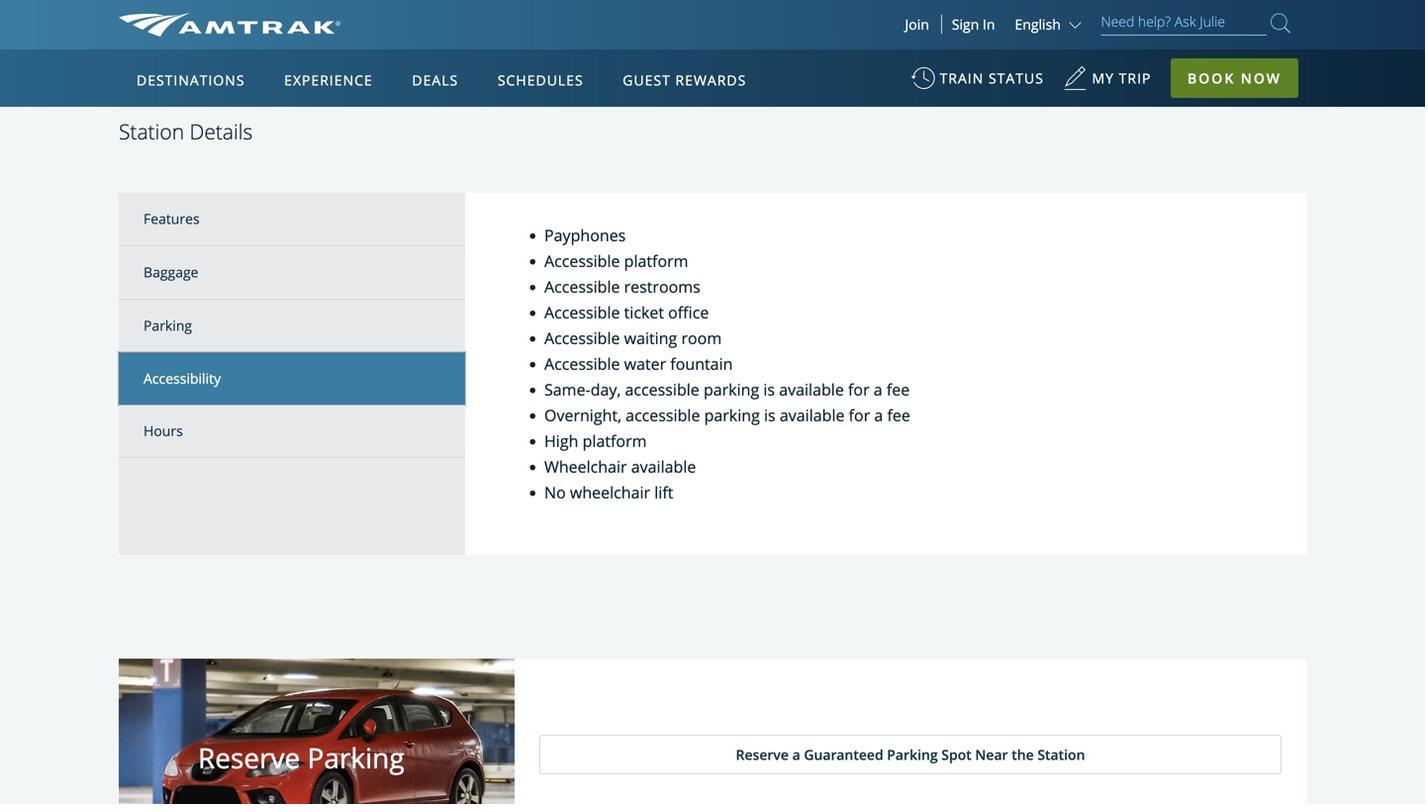 Task type: locate. For each thing, give the bounding box(es) containing it.
2 vertical spatial available
[[631, 456, 696, 478]]

0 horizontal spatial parking
[[143, 316, 192, 335]]

for down same-day, accessible parking is available for a fee element
[[849, 405, 870, 426]]

join button
[[893, 15, 942, 34]]

a left guaranteed
[[792, 746, 800, 765]]

banner containing join
[[0, 0, 1425, 457]]

reserve for reserve a guaranteed parking spot near the station
[[736, 746, 789, 765]]

station inside moynihan train hall is closed overnight from 1:00am to 5:00am. during this time all amtrak services, including baggage, red cap and access to platforms, will be handled at penn station (8th ave. and 31st st., adjacent to madison square garden).
[[119, 31, 164, 50]]

accessible
[[544, 251, 620, 272], [544, 276, 620, 298], [544, 302, 620, 323], [544, 328, 620, 349], [544, 353, 620, 375]]

0 vertical spatial and
[[951, 11, 975, 30]]

4 accessible from the top
[[544, 328, 620, 349]]

to right the access
[[1024, 11, 1038, 30]]

0 vertical spatial parking
[[704, 379, 759, 401]]

deals button
[[404, 52, 466, 108]]

a down accessible water fountain element
[[874, 379, 882, 401]]

available down accessible water fountain element
[[779, 379, 844, 401]]

the
[[1012, 746, 1034, 765]]

hours element
[[143, 421, 183, 440]]

2 vertical spatial is
[[764, 405, 776, 426]]

st.,
[[287, 31, 306, 50]]

restrooms
[[624, 276, 700, 298]]

1 horizontal spatial and
[[951, 11, 975, 30]]

experience button
[[276, 52, 381, 108]]

list
[[119, 193, 465, 555]]

31st
[[256, 31, 283, 50]]

hours
[[143, 421, 183, 440]]

2 accessible from the top
[[544, 276, 620, 298]]

2 horizontal spatial to
[[1024, 11, 1038, 30]]

for down accessible water fountain element
[[848, 379, 869, 401]]

station details
[[119, 117, 253, 146]]

1 horizontal spatial reserve
[[736, 746, 789, 765]]

for
[[848, 379, 869, 401], [849, 405, 870, 426]]

no wheelchair lift element
[[544, 480, 1267, 506]]

accessible
[[625, 379, 699, 401], [626, 405, 700, 426]]

available down same-day, accessible parking is available for a fee element
[[780, 405, 845, 426]]

wheelchair available element
[[544, 454, 1267, 480]]

platform up wheelchair
[[582, 431, 647, 452]]

1 accessible from the top
[[544, 251, 620, 272]]

features
[[143, 210, 200, 228]]

station down destinations popup button
[[119, 117, 184, 146]]

and down hall
[[228, 31, 252, 50]]

platform
[[624, 251, 688, 272], [582, 431, 647, 452]]

0 vertical spatial is
[[252, 11, 262, 30]]

accessible ticket office element
[[544, 300, 1267, 326]]

station
[[119, 31, 164, 50], [119, 117, 184, 146], [1037, 746, 1085, 765]]

1 horizontal spatial parking
[[307, 739, 404, 777]]

1:00am
[[411, 11, 459, 30]]

at
[[1212, 11, 1225, 30]]

0 horizontal spatial reserve
[[198, 739, 300, 777]]

application
[[192, 165, 667, 442]]

english
[[1015, 15, 1061, 34]]

adjacent
[[310, 31, 365, 50]]

sign
[[952, 15, 979, 34]]

train status link
[[911, 59, 1044, 108]]

reserve
[[198, 739, 300, 777], [736, 746, 789, 765]]

0 vertical spatial fee
[[887, 379, 910, 401]]

1 vertical spatial and
[[228, 31, 252, 50]]

guest rewards button
[[615, 52, 754, 108]]

details
[[190, 117, 253, 146]]

parking
[[704, 379, 759, 401], [704, 405, 760, 426]]

0 horizontal spatial to
[[369, 31, 382, 50]]

sign in
[[952, 15, 995, 34]]

room
[[681, 328, 722, 349]]

platform up restrooms on the left of page
[[624, 251, 688, 272]]

no
[[544, 482, 566, 503]]

0 vertical spatial station
[[119, 31, 164, 50]]

station right the
[[1037, 746, 1085, 765]]

parking button
[[119, 300, 465, 353]]

(8th
[[168, 31, 193, 50]]

fee down accessible water fountain element
[[887, 379, 910, 401]]

amtrak image
[[119, 13, 341, 37]]

is inside moynihan train hall is closed overnight from 1:00am to 5:00am. during this time all amtrak services, including baggage, red cap and access to platforms, will be handled at penn station (8th ave. and 31st st., adjacent to madison square garden).
[[252, 11, 262, 30]]

same-day, accessible parking is available for a fee element
[[544, 377, 1267, 403]]

5:00am.
[[480, 11, 532, 30]]

available up lift
[[631, 456, 696, 478]]

handled
[[1156, 11, 1209, 30]]

wheelchair
[[544, 456, 627, 478]]

a down same-day, accessible parking is available for a fee element
[[874, 405, 883, 426]]

1 vertical spatial parking
[[704, 405, 760, 426]]

baggage button
[[119, 246, 465, 300]]

banner
[[0, 0, 1425, 457]]

platforms,
[[1041, 11, 1107, 30]]

access
[[979, 11, 1021, 30]]

same-
[[544, 379, 590, 401]]

fee down same-day, accessible parking is available for a fee element
[[887, 405, 910, 426]]

accessible water fountain element
[[544, 352, 1267, 377]]

is
[[252, 11, 262, 30], [763, 379, 775, 401], [764, 405, 776, 426]]

1 vertical spatial accessible
[[626, 405, 700, 426]]

madison
[[386, 31, 441, 50]]

accessibility button
[[119, 353, 465, 405]]

station down moynihan
[[119, 31, 164, 50]]

5 accessible from the top
[[544, 353, 620, 375]]

to up square
[[463, 11, 476, 30]]

2 vertical spatial a
[[792, 746, 800, 765]]

schedules
[[498, 71, 583, 90]]

near
[[975, 746, 1008, 765]]

in
[[983, 15, 995, 34]]

available
[[779, 379, 844, 401], [780, 405, 845, 426], [631, 456, 696, 478]]

to down from
[[369, 31, 382, 50]]

a
[[874, 379, 882, 401], [874, 405, 883, 426], [792, 746, 800, 765]]

0 vertical spatial available
[[779, 379, 844, 401]]

0 vertical spatial platform
[[624, 251, 688, 272]]

water
[[624, 353, 666, 375]]

train status
[[940, 69, 1044, 88]]

search icon image
[[1271, 9, 1290, 37]]

and left in
[[951, 11, 975, 30]]

book now button
[[1171, 58, 1298, 98]]

0 horizontal spatial and
[[228, 31, 252, 50]]

fee
[[887, 379, 910, 401], [887, 405, 910, 426]]

destinations
[[137, 71, 245, 90]]

ticket
[[624, 302, 664, 323]]



Task type: vqa. For each thing, say whether or not it's contained in the screenshot.
the leftmost on
no



Task type: describe. For each thing, give the bounding box(es) containing it.
moynihan train hall is closed overnight from 1:00am to 5:00am. during this time all amtrak services, including baggage, red cap and access to platforms, will be handled at penn station (8th ave. and 31st st., adjacent to madison square garden).
[[119, 11, 1262, 50]]

features element
[[143, 210, 200, 228]]

0 vertical spatial for
[[848, 379, 869, 401]]

1 vertical spatial available
[[780, 405, 845, 426]]

destinations button
[[129, 52, 253, 108]]

list containing features
[[119, 193, 465, 555]]

2 vertical spatial station
[[1037, 746, 1085, 765]]

accessible platform element
[[544, 249, 1267, 274]]

overnight
[[311, 11, 372, 30]]

accessible waiting room element
[[544, 326, 1267, 352]]

day,
[[590, 379, 621, 401]]

3 accessible from the top
[[544, 302, 620, 323]]

hall
[[224, 11, 248, 30]]

hours button
[[119, 405, 465, 458]]

deals
[[412, 71, 458, 90]]

during
[[535, 11, 579, 30]]

this
[[583, 11, 606, 30]]

experience
[[284, 71, 373, 90]]

will
[[1111, 11, 1132, 30]]

payphones
[[544, 225, 626, 246]]

my
[[1092, 69, 1114, 88]]

baggage element
[[143, 263, 198, 282]]

reserve parking
[[198, 739, 404, 777]]

2 horizontal spatial parking
[[887, 746, 938, 765]]

Please enter your search item search field
[[1101, 10, 1267, 36]]

accessibility
[[143, 369, 221, 388]]

square
[[445, 31, 491, 50]]

amtrak
[[661, 11, 708, 30]]

overnight, accessible parking is available for a fee element
[[544, 403, 1267, 429]]

high platform element
[[544, 429, 1267, 454]]

overnight,
[[544, 405, 621, 426]]

payphones accessible platform accessible restrooms accessible ticket office accessible waiting room accessible water fountain same-day, accessible parking is available for a fee overnight, accessible parking is available for a fee high platform wheelchair available no wheelchair lift
[[544, 225, 910, 503]]

wheelchair
[[570, 482, 650, 503]]

moynihan
[[119, 11, 183, 30]]

status
[[989, 69, 1044, 88]]

book
[[1188, 69, 1235, 88]]

reserve a guaranteed parking spot near the station
[[736, 746, 1085, 765]]

train
[[940, 69, 984, 88]]

penn
[[1229, 11, 1262, 30]]

parking element
[[143, 316, 192, 335]]

reserve for reserve parking
[[198, 739, 300, 777]]

1 vertical spatial platform
[[582, 431, 647, 452]]

1 vertical spatial fee
[[887, 405, 910, 426]]

red
[[894, 11, 918, 30]]

0 vertical spatial accessible
[[625, 379, 699, 401]]

guaranteed
[[804, 746, 883, 765]]

english button
[[1015, 15, 1086, 34]]

services,
[[711, 11, 766, 30]]

1 vertical spatial is
[[763, 379, 775, 401]]

0 vertical spatial a
[[874, 379, 882, 401]]

reserve a guaranteed parking spot near the station link
[[539, 735, 1282, 775]]

garden).
[[494, 31, 550, 50]]

now
[[1241, 69, 1282, 88]]

office
[[668, 302, 709, 323]]

baggage,
[[832, 11, 890, 30]]

1 vertical spatial a
[[874, 405, 883, 426]]

reserve parking link
[[119, 659, 515, 805]]

waiting
[[624, 328, 677, 349]]

all
[[642, 11, 657, 30]]

rewards
[[675, 71, 746, 90]]

regions map image
[[192, 165, 667, 442]]

book now
[[1188, 69, 1282, 88]]

from
[[376, 11, 408, 30]]

guest rewards
[[623, 71, 746, 90]]

payphones element
[[544, 223, 1267, 249]]

be
[[1136, 11, 1152, 30]]

ave.
[[197, 31, 224, 50]]

join
[[905, 15, 929, 34]]

accessibility list item
[[119, 353, 465, 405]]

schedules link
[[490, 49, 591, 107]]

my trip
[[1092, 69, 1151, 88]]

my trip button
[[1063, 59, 1151, 108]]

cap
[[922, 11, 947, 30]]

including
[[770, 11, 829, 30]]

fountain
[[670, 353, 733, 375]]

parking inside button
[[143, 316, 192, 335]]

closed
[[266, 11, 307, 30]]

features button
[[119, 193, 465, 246]]

spot
[[941, 746, 972, 765]]

1 vertical spatial station
[[119, 117, 184, 146]]

accessibility element
[[143, 369, 221, 388]]

trip
[[1119, 69, 1151, 88]]

lift
[[654, 482, 673, 503]]

guest
[[623, 71, 671, 90]]

1 horizontal spatial to
[[463, 11, 476, 30]]

train
[[187, 11, 220, 30]]

baggage
[[143, 263, 198, 282]]

high
[[544, 431, 578, 452]]

time
[[610, 11, 639, 30]]

accessible restrooms element
[[544, 274, 1267, 300]]

1 vertical spatial for
[[849, 405, 870, 426]]



